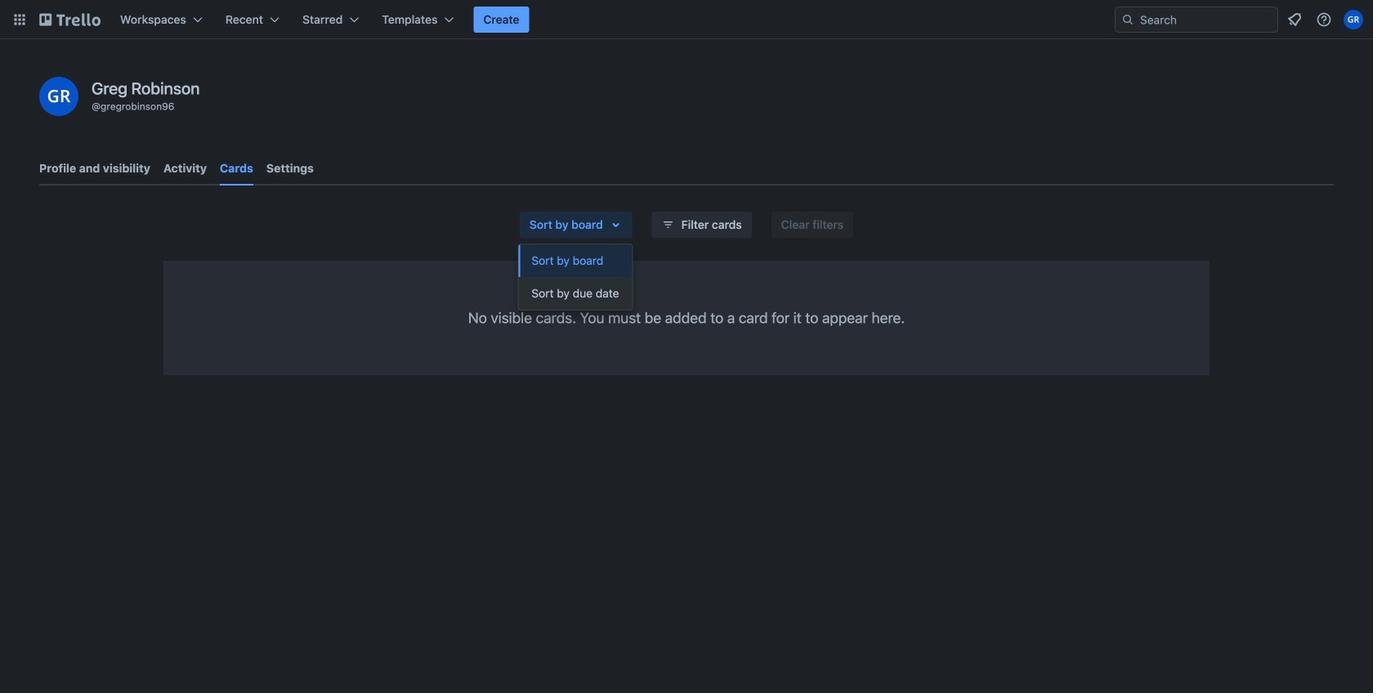 Task type: vqa. For each thing, say whether or not it's contained in the screenshot.
STARTING PROJECT text field
no



Task type: describe. For each thing, give the bounding box(es) containing it.
greg robinson (gregrobinson96) image inside primary element
[[1344, 10, 1363, 29]]

0 notifications image
[[1285, 10, 1305, 29]]



Task type: locate. For each thing, give the bounding box(es) containing it.
0 horizontal spatial greg robinson (gregrobinson96) image
[[39, 77, 78, 116]]

menu
[[519, 244, 632, 310]]

greg robinson (gregrobinson96) image right "open information menu" image
[[1344, 10, 1363, 29]]

Search field
[[1135, 8, 1278, 31]]

primary element
[[0, 0, 1373, 39]]

open information menu image
[[1316, 11, 1332, 28]]

0 vertical spatial greg robinson (gregrobinson96) image
[[1344, 10, 1363, 29]]

search image
[[1122, 13, 1135, 26]]

greg robinson (gregrobinson96) image down back to home image
[[39, 77, 78, 116]]

greg robinson (gregrobinson96) image
[[1344, 10, 1363, 29], [39, 77, 78, 116]]

1 horizontal spatial greg robinson (gregrobinson96) image
[[1344, 10, 1363, 29]]

back to home image
[[39, 7, 101, 33]]

1 vertical spatial greg robinson (gregrobinson96) image
[[39, 77, 78, 116]]



